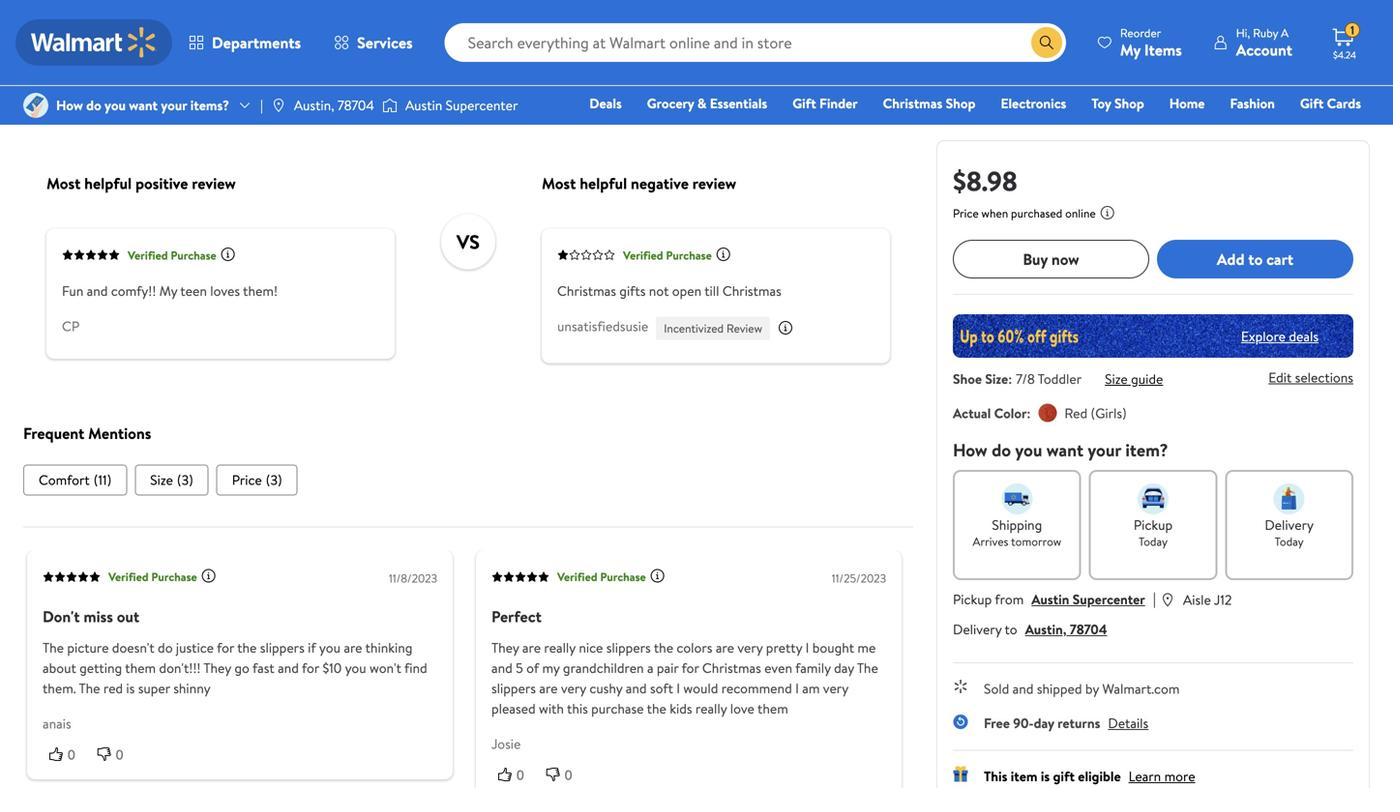 Task type: vqa. For each thing, say whether or not it's contained in the screenshot.


Task type: locate. For each thing, give the bounding box(es) containing it.
Search search field
[[445, 23, 1066, 62]]

do for how do you want your item?
[[992, 438, 1011, 463]]

0 horizontal spatial them
[[125, 659, 156, 678]]

your down (girls)
[[1088, 438, 1122, 463]]

0 horizontal spatial really
[[544, 638, 576, 657]]

1 helpful from the left
[[84, 173, 132, 194]]

2 helpful from the left
[[580, 173, 627, 194]]

2 most from the left
[[542, 173, 576, 194]]

you right $10
[[345, 659, 366, 678]]

0 horizontal spatial most
[[46, 173, 81, 194]]

you down color
[[1015, 438, 1043, 463]]

them inside they are really nice slippers the colors are very pretty i bought me and 5 of my grandchildren a pair for christmas even family day the slippers are very cushy and soft i would recommend i am very pleased with this purchase the kids really love them
[[758, 699, 788, 718]]

review
[[727, 321, 763, 337]]

day
[[834, 659, 854, 678], [1034, 714, 1055, 733]]

: left 7/8
[[1008, 370, 1012, 389]]

delivery down intent image for delivery
[[1265, 516, 1314, 535]]

they are really nice slippers the colors are very pretty i bought me and 5 of my grandchildren a pair for christmas even family day the slippers are very cushy and soft i would recommend i am very pleased with this purchase the kids really love them
[[492, 638, 878, 718]]

price for price (3)
[[232, 471, 262, 489]]

1 vertical spatial 78704
[[1070, 620, 1108, 639]]

0 vertical spatial how
[[56, 96, 83, 115]]

legal information image
[[1100, 205, 1115, 221]]

0 horizontal spatial to
[[1005, 620, 1018, 639]]

christmas
[[883, 94, 943, 113], [557, 282, 616, 301], [723, 282, 782, 301], [702, 659, 761, 678]]

pickup for pickup from austin supercenter |
[[953, 590, 992, 609]]

debit
[[1245, 121, 1279, 140]]

shop inside christmas shop link
[[946, 94, 976, 113]]

austin up austin, 78704 button
[[1032, 590, 1070, 609]]

1 vertical spatial supercenter
[[1073, 590, 1145, 609]]

0 horizontal spatial how
[[56, 96, 83, 115]]

1 horizontal spatial shop
[[1115, 94, 1144, 113]]

1 horizontal spatial today
[[1275, 534, 1304, 550]]

hi,
[[1236, 25, 1251, 41]]

0 horizontal spatial i
[[677, 679, 680, 698]]

today for delivery
[[1275, 534, 1304, 550]]

and inside the picture doesn't do justice for the slippers if you are thinking about getting them don't!!! they go fast and for $10 you won't find them. the red is super shinny
[[278, 659, 299, 678]]

mentions
[[88, 423, 151, 444]]

i up family
[[806, 638, 809, 657]]

christmas shop link
[[874, 93, 985, 114]]

1 most from the left
[[46, 173, 81, 194]]

electronics link
[[992, 93, 1075, 114]]

pickup down intent image for pickup
[[1134, 516, 1173, 535]]

verified up the comfy!!
[[128, 247, 168, 264]]

list
[[23, 465, 913, 496]]

: down 7/8
[[1027, 404, 1031, 423]]

size right (11)
[[150, 471, 173, 489]]

1 horizontal spatial really
[[696, 699, 727, 718]]

them down the doesn't
[[125, 659, 156, 678]]

now
[[1052, 248, 1080, 270]]

christmas up recommend
[[702, 659, 761, 678]]

1 vertical spatial is
[[1041, 767, 1050, 786]]

1 horizontal spatial 78704
[[1070, 620, 1108, 639]]

1 horizontal spatial for
[[302, 659, 319, 678]]

today inside delivery today
[[1275, 534, 1304, 550]]

78704 down austin supercenter button
[[1070, 620, 1108, 639]]

incentivized review
[[664, 321, 763, 337]]

0 horizontal spatial want
[[129, 96, 158, 115]]

(11)
[[94, 471, 112, 489]]

1 vertical spatial austin
[[1032, 590, 1070, 609]]

list item
[[23, 465, 127, 496], [135, 465, 209, 496], [216, 465, 298, 496]]

0 vertical spatial do
[[86, 96, 101, 115]]

add
[[1217, 248, 1245, 270]]

aisle j12
[[1183, 591, 1232, 610]]

2 horizontal spatial do
[[992, 438, 1011, 463]]

walmart image
[[31, 27, 157, 58]]

they left go
[[204, 659, 231, 678]]

1 vertical spatial delivery
[[953, 620, 1002, 639]]

 image left the austin, 78704
[[271, 98, 286, 113]]

austin down services
[[405, 96, 442, 115]]

shoe size : 7/8 toddler
[[953, 370, 1082, 389]]

2 shop from the left
[[1115, 94, 1144, 113]]

verified purchase information image
[[220, 247, 236, 262], [716, 247, 731, 262], [650, 569, 665, 584]]

the up pair
[[654, 638, 674, 657]]

to for add
[[1249, 248, 1263, 270]]

size left 7/8
[[985, 370, 1008, 389]]

1 horizontal spatial list item
[[135, 465, 209, 496]]

1 horizontal spatial how
[[953, 438, 988, 463]]

price
[[953, 205, 979, 222], [232, 471, 262, 489]]

1 vertical spatial day
[[1034, 714, 1055, 733]]

78704
[[338, 96, 374, 115], [1070, 620, 1108, 639]]

edit
[[1269, 368, 1292, 387]]

most for most helpful positive review
[[46, 173, 81, 194]]

learn
[[1129, 767, 1161, 786]]

red (girls)
[[1065, 404, 1127, 423]]

shinny
[[173, 679, 211, 698]]

size for size (3)
[[150, 471, 173, 489]]

0 horizontal spatial |
[[260, 96, 263, 115]]

very left pretty
[[738, 638, 763, 657]]

list item right size (3)
[[216, 465, 298, 496]]

2 (3) from the left
[[266, 471, 282, 489]]

verified for fun and comfy!! my teen loves them!
[[128, 247, 168, 264]]

thinking
[[365, 638, 413, 657]]

1 horizontal spatial gift
[[1300, 94, 1324, 113]]

verified purchase up nice
[[557, 569, 646, 585]]

size for size guide
[[1105, 370, 1128, 389]]

5
[[516, 659, 523, 678]]

red
[[103, 679, 123, 698]]

1 horizontal spatial (3)
[[266, 471, 282, 489]]

when
[[982, 205, 1008, 222]]

they up 5
[[492, 638, 519, 657]]

1 horizontal spatial i
[[795, 679, 799, 698]]

1 horizontal spatial my
[[1120, 39, 1141, 60]]

1 (3) from the left
[[177, 471, 193, 489]]

1 today from the left
[[1139, 534, 1168, 550]]

1 horizontal spatial austin
[[1032, 590, 1070, 609]]

verified purchase up fun and comfy!! my teen loves them!
[[128, 247, 216, 264]]

to left the cart
[[1249, 248, 1263, 270]]

christmas up unsatisfiedsusie
[[557, 282, 616, 301]]

really down would
[[696, 699, 727, 718]]

Walmart Site-Wide search field
[[445, 23, 1066, 62]]

the up go
[[237, 638, 257, 657]]

2 horizontal spatial list item
[[216, 465, 298, 496]]

0 vertical spatial to
[[1249, 248, 1263, 270]]

the up about
[[43, 638, 64, 657]]

1 horizontal spatial :
[[1027, 404, 1031, 423]]

pickup for pickup today
[[1134, 516, 1173, 535]]

details button
[[1108, 714, 1149, 733]]

0 horizontal spatial is
[[126, 679, 135, 698]]

and left soft
[[626, 679, 647, 698]]

2 list item from the left
[[135, 465, 209, 496]]

to inside button
[[1249, 248, 1263, 270]]

of
[[527, 659, 539, 678]]

for down if at the bottom of page
[[302, 659, 319, 678]]

slippers up fast
[[260, 638, 305, 657]]

0 horizontal spatial list item
[[23, 465, 127, 496]]

verified up nice
[[557, 569, 598, 585]]

are down the my
[[539, 679, 558, 698]]

review right the negative
[[693, 173, 737, 194]]

1 horizontal spatial your
[[1088, 438, 1122, 463]]

1 vertical spatial them
[[758, 699, 788, 718]]

essentials
[[710, 94, 768, 113]]

0 horizontal spatial do
[[86, 96, 101, 115]]

1 horizontal spatial them
[[758, 699, 788, 718]]

1 vertical spatial :
[[1027, 404, 1031, 423]]

list item containing comfort
[[23, 465, 127, 496]]

grandchildren
[[563, 659, 644, 678]]

0 button
[[43, 745, 91, 765], [91, 745, 139, 765], [492, 765, 540, 785], [540, 765, 588, 785]]

purchase
[[171, 247, 216, 264], [666, 247, 712, 264], [151, 569, 197, 585], [600, 569, 646, 585]]

1 vertical spatial your
[[1088, 438, 1122, 463]]

0 horizontal spatial today
[[1139, 534, 1168, 550]]

2 horizontal spatial for
[[682, 659, 699, 678]]

verified purchase information image up pair
[[650, 569, 665, 584]]

austin, 78704
[[294, 96, 374, 115]]

1 shop from the left
[[946, 94, 976, 113]]

0 horizontal spatial austin
[[405, 96, 442, 115]]

they inside the picture doesn't do justice for the slippers if you are thinking about getting them don't!!! they go fast and for $10 you won't find them. the red is super shinny
[[204, 659, 231, 678]]

for for don't miss out
[[302, 659, 319, 678]]

1 list item from the left
[[23, 465, 127, 496]]

are right colors
[[716, 638, 734, 657]]

do for how do you want your items?
[[86, 96, 101, 115]]

1 gift from the left
[[793, 94, 816, 113]]

ruby
[[1253, 25, 1279, 41]]

gift
[[793, 94, 816, 113], [1300, 94, 1324, 113]]

7/8
[[1016, 370, 1035, 389]]

shop inside toy shop link
[[1115, 94, 1144, 113]]

are inside the picture doesn't do justice for the slippers if you are thinking about getting them don't!!! they go fast and for $10 you won't find them. the red is super shinny
[[344, 638, 362, 657]]

verified for 11/8/2023
[[108, 569, 149, 585]]

2 horizontal spatial verified purchase information image
[[716, 247, 731, 262]]

to for delivery
[[1005, 620, 1018, 639]]

0 horizontal spatial pickup
[[953, 590, 992, 609]]

how for how do you want your item?
[[953, 438, 988, 463]]

 image
[[23, 93, 48, 118], [382, 96, 398, 115], [271, 98, 286, 113]]

the down soft
[[647, 699, 667, 718]]

explore deals link
[[1234, 319, 1327, 353]]

recommend
[[722, 679, 792, 698]]

0 horizontal spatial day
[[834, 659, 854, 678]]

verified purchase for 11/25/2023
[[557, 569, 646, 585]]

really
[[544, 638, 576, 657], [696, 699, 727, 718]]

1 horizontal spatial do
[[158, 638, 173, 657]]

verified purchase up the out
[[108, 569, 197, 585]]

list item containing size
[[135, 465, 209, 496]]

0 vertical spatial they
[[492, 638, 519, 657]]

day left returns
[[1034, 714, 1055, 733]]

most helpful negative review
[[542, 173, 737, 194]]

how do you want your items?
[[56, 96, 229, 115]]

1
[[1351, 22, 1355, 38]]

is
[[126, 679, 135, 698], [1041, 767, 1050, 786]]

picture
[[67, 638, 109, 657]]

write a review
[[165, 39, 249, 58]]

1 vertical spatial do
[[992, 438, 1011, 463]]

1 vertical spatial want
[[1047, 438, 1084, 463]]

the down the getting
[[79, 679, 100, 698]]

1 horizontal spatial the
[[79, 679, 100, 698]]

shipped
[[1037, 680, 1082, 699]]

purchase for 11/8/2023
[[151, 569, 197, 585]]

gift left the finder
[[793, 94, 816, 113]]

negative
[[631, 173, 689, 194]]

0 vertical spatial :
[[1008, 370, 1012, 389]]

shop right the toy
[[1115, 94, 1144, 113]]

deals
[[1289, 327, 1319, 346]]

verified for 11/25/2023
[[557, 569, 598, 585]]

you down reviews
[[105, 96, 126, 115]]

1 horizontal spatial want
[[1047, 438, 1084, 463]]

toy shop link
[[1083, 93, 1153, 114]]

they
[[492, 638, 519, 657], [204, 659, 231, 678]]

2 horizontal spatial i
[[806, 638, 809, 657]]

the inside the picture doesn't do justice for the slippers if you are thinking about getting them don't!!! they go fast and for $10 you won't find them. the red is super shinny
[[237, 638, 257, 657]]

$10
[[323, 659, 342, 678]]

90-
[[1013, 714, 1034, 733]]

slippers up 'grandchildren'
[[606, 638, 651, 657]]

0 vertical spatial want
[[129, 96, 158, 115]]

0 horizontal spatial supercenter
[[446, 96, 518, 115]]

today down intent image for pickup
[[1139, 534, 1168, 550]]

list item down frequent mentions
[[23, 465, 127, 496]]

2 today from the left
[[1275, 534, 1304, 550]]

price (3)
[[232, 471, 282, 489]]

0 horizontal spatial :
[[1008, 370, 1012, 389]]

verified for christmas gifts not open till christmas
[[623, 247, 663, 264]]

verified purchase information image up loves at the left top
[[220, 247, 236, 262]]

gift left the cards
[[1300, 94, 1324, 113]]

1 vertical spatial pickup
[[953, 590, 992, 609]]

1 vertical spatial |
[[1153, 588, 1156, 610]]

are left thinking
[[344, 638, 362, 657]]

really up the my
[[544, 638, 576, 657]]

how down all
[[56, 96, 83, 115]]

do down color
[[992, 438, 1011, 463]]

0 horizontal spatial price
[[232, 471, 262, 489]]

austin, down pickup from austin supercenter |
[[1025, 620, 1067, 639]]

how for how do you want your items?
[[56, 96, 83, 115]]

price inside list item
[[232, 471, 262, 489]]

teen
[[180, 282, 207, 301]]

 image down see
[[23, 93, 48, 118]]

delivery down from
[[953, 620, 1002, 639]]

intent image for pickup image
[[1138, 484, 1169, 515]]

1 vertical spatial the
[[857, 659, 878, 678]]

for down colors
[[682, 659, 699, 678]]

purchase left verified purchase information image in the bottom left of the page
[[151, 569, 197, 585]]

purchase up teen
[[171, 247, 216, 264]]

how down "actual"
[[953, 438, 988, 463]]

0 horizontal spatial my
[[159, 282, 177, 301]]

cp
[[62, 317, 80, 336]]

i left am
[[795, 679, 799, 698]]

1 horizontal spatial  image
[[271, 98, 286, 113]]

0 horizontal spatial (3)
[[177, 471, 193, 489]]

very right am
[[823, 679, 849, 698]]

0 horizontal spatial shop
[[946, 94, 976, 113]]

 image right the austin, 78704
[[382, 96, 398, 115]]

| left aisle
[[1153, 588, 1156, 610]]

verified up the out
[[108, 569, 149, 585]]

1 vertical spatial to
[[1005, 620, 1018, 639]]

0 horizontal spatial they
[[204, 659, 231, 678]]

0 horizontal spatial slippers
[[260, 638, 305, 657]]

shipping
[[992, 516, 1042, 535]]

helpful
[[84, 173, 132, 194], [580, 173, 627, 194]]

1 horizontal spatial supercenter
[[1073, 590, 1145, 609]]

price left when
[[953, 205, 979, 222]]

helpful left positive
[[84, 173, 132, 194]]

gift cards registry
[[1139, 94, 1361, 140]]

0 vertical spatial day
[[834, 659, 854, 678]]

i
[[806, 638, 809, 657], [677, 679, 680, 698], [795, 679, 799, 698]]

0 down red
[[116, 747, 123, 763]]

today inside pickup today
[[1139, 534, 1168, 550]]

review for most helpful positive review
[[192, 173, 236, 194]]

sold and shipped by walmart.com
[[984, 680, 1180, 699]]

shoe
[[953, 370, 982, 389]]

2 horizontal spatial the
[[857, 659, 878, 678]]

1 horizontal spatial pickup
[[1134, 516, 1173, 535]]

0 horizontal spatial gift
[[793, 94, 816, 113]]

for inside they are really nice slippers the colors are very pretty i bought me and 5 of my grandchildren a pair for christmas even family day the slippers are very cushy and soft i would recommend i am very pleased with this purchase the kids really love them
[[682, 659, 699, 678]]

my inside reorder my items
[[1120, 39, 1141, 60]]

intent image for delivery image
[[1274, 484, 1305, 515]]

3 list item from the left
[[216, 465, 298, 496]]

list item right (11)
[[135, 465, 209, 496]]

for right justice
[[217, 638, 234, 657]]

today down intent image for delivery
[[1275, 534, 1304, 550]]

fun and comfy!! my teen loves them!
[[62, 282, 278, 301]]

pickup inside pickup from austin supercenter |
[[953, 590, 992, 609]]

price right size (3)
[[232, 471, 262, 489]]

aisle
[[1183, 591, 1211, 610]]

gift inside gift cards registry
[[1300, 94, 1324, 113]]

review right 'write'
[[211, 39, 249, 58]]

0 vertical spatial austin,
[[294, 96, 334, 115]]

and right fast
[[278, 659, 299, 678]]

0 horizontal spatial verified purchase information image
[[220, 247, 236, 262]]

: for color
[[1027, 404, 1031, 423]]

(3)
[[177, 471, 193, 489], [266, 471, 282, 489]]

edit selections
[[1269, 368, 1354, 387]]

pickup left from
[[953, 590, 992, 609]]

review right positive
[[192, 173, 236, 194]]

verified purchase up christmas gifts not open till christmas
[[623, 247, 712, 264]]

slippers
[[260, 638, 305, 657], [606, 638, 651, 657], [492, 679, 536, 698]]

verified purchase information image up till
[[716, 247, 731, 262]]

size guide
[[1105, 370, 1163, 389]]

from
[[995, 590, 1024, 609]]

slippers up pleased
[[492, 679, 536, 698]]

grocery
[[647, 94, 694, 113]]

sold
[[984, 680, 1010, 699]]

very up this
[[561, 679, 586, 698]]

my left items
[[1120, 39, 1141, 60]]

78704 down services "popup button"
[[338, 96, 374, 115]]

1 horizontal spatial very
[[738, 638, 763, 657]]

want left the items?
[[129, 96, 158, 115]]

0 vertical spatial a
[[201, 39, 208, 58]]

justice
[[176, 638, 214, 657]]

delivery today
[[1265, 516, 1314, 550]]

christmas inside christmas shop link
[[883, 94, 943, 113]]

0 vertical spatial really
[[544, 638, 576, 657]]

price for price when purchased online
[[953, 205, 979, 222]]

want down red
[[1047, 438, 1084, 463]]

a left pair
[[647, 659, 654, 678]]

2 gift from the left
[[1300, 94, 1324, 113]]

1 horizontal spatial helpful
[[580, 173, 627, 194]]

| right the items?
[[260, 96, 263, 115]]

0 vertical spatial your
[[161, 96, 187, 115]]

shop
[[946, 94, 976, 113], [1115, 94, 1144, 113]]

deals
[[590, 94, 622, 113]]

1 vertical spatial a
[[647, 659, 654, 678]]

gift for finder
[[793, 94, 816, 113]]

austin supercenter button
[[1032, 590, 1145, 609]]

2 horizontal spatial  image
[[382, 96, 398, 115]]

toddler
[[1038, 370, 1082, 389]]

shop for christmas shop
[[946, 94, 976, 113]]

1 horizontal spatial |
[[1153, 588, 1156, 610]]

do up don't!!! in the left of the page
[[158, 638, 173, 657]]

0 horizontal spatial size
[[150, 471, 173, 489]]

0 horizontal spatial very
[[561, 679, 586, 698]]

do down reviews
[[86, 96, 101, 115]]

gift finder link
[[784, 93, 867, 114]]

departments button
[[172, 19, 317, 66]]

austin, down departments
[[294, 96, 334, 115]]

1 vertical spatial price
[[232, 471, 262, 489]]

intent image for shipping image
[[1002, 484, 1033, 515]]

miss
[[84, 606, 113, 627]]

a
[[1281, 25, 1289, 41]]

purchase for fun and comfy!! my teen loves them!
[[171, 247, 216, 264]]

1 horizontal spatial price
[[953, 205, 979, 222]]

item
[[1011, 767, 1038, 786]]

edit selections button
[[1269, 368, 1354, 387]]

up to sixty percent off deals. shop now. image
[[953, 314, 1354, 358]]

my
[[542, 659, 560, 678]]

verified purchase for christmas gifts not open till christmas
[[623, 247, 712, 264]]

0 horizontal spatial delivery
[[953, 620, 1002, 639]]

0 vertical spatial 78704
[[338, 96, 374, 115]]

0 vertical spatial them
[[125, 659, 156, 678]]

buy now
[[1023, 248, 1080, 270]]

shop for toy shop
[[1115, 94, 1144, 113]]

1 horizontal spatial a
[[647, 659, 654, 678]]

your left the items?
[[161, 96, 187, 115]]

0 horizontal spatial austin,
[[294, 96, 334, 115]]

supercenter
[[446, 96, 518, 115], [1073, 590, 1145, 609]]

supercenter inside pickup from austin supercenter |
[[1073, 590, 1145, 609]]

finder
[[820, 94, 858, 113]]

most for most helpful negative review
[[542, 173, 576, 194]]

a
[[201, 39, 208, 58], [647, 659, 654, 678]]



Task type: describe. For each thing, give the bounding box(es) containing it.
review for most helpful negative review
[[693, 173, 737, 194]]

1 horizontal spatial size
[[985, 370, 1008, 389]]

gifting made easy image
[[953, 767, 969, 782]]

purchase for christmas gifts not open till christmas
[[666, 247, 712, 264]]

frequent
[[23, 423, 84, 444]]

helpful for negative
[[580, 173, 627, 194]]

: for size
[[1008, 370, 1012, 389]]

day inside they are really nice slippers the colors are very pretty i bought me and 5 of my grandchildren a pair for christmas even family day the slippers are very cushy and soft i would recommend i am very pleased with this purchase the kids really love them
[[834, 659, 854, 678]]

cart
[[1267, 248, 1294, 270]]

slippers inside the picture doesn't do justice for the slippers if you are thinking about getting them don't!!! they go fast and for $10 you won't find them. the red is super shinny
[[260, 638, 305, 657]]

by
[[1086, 680, 1099, 699]]

today for pickup
[[1139, 534, 1168, 550]]

eligible
[[1078, 767, 1121, 786]]

search icon image
[[1039, 35, 1055, 50]]

this
[[567, 699, 588, 718]]

one
[[1213, 121, 1242, 140]]

christmas up review
[[723, 282, 782, 301]]

 image for austin supercenter
[[382, 96, 398, 115]]

size (3)
[[150, 471, 193, 489]]

account
[[1236, 39, 1293, 60]]

0 down anais
[[68, 747, 75, 763]]

online
[[1065, 205, 1096, 222]]

want for items?
[[129, 96, 158, 115]]

 image for austin, 78704
[[271, 98, 286, 113]]

a inside write a review link
[[201, 39, 208, 58]]

is inside the picture doesn't do justice for the slippers if you are thinking about getting them don't!!! they go fast and for $10 you won't find them. the red is super shinny
[[126, 679, 135, 698]]

soft
[[650, 679, 673, 698]]

red
[[1065, 404, 1088, 423]]

selections
[[1295, 368, 1354, 387]]

0 horizontal spatial for
[[217, 638, 234, 657]]

pair
[[657, 659, 679, 678]]

delivery to austin, 78704
[[953, 620, 1108, 639]]

gift for cards
[[1300, 94, 1324, 113]]

0 down josie
[[517, 768, 524, 783]]

delivery for to
[[953, 620, 1002, 639]]

me
[[858, 638, 876, 657]]

verified purchase for fun and comfy!! my teen loves them!
[[128, 247, 216, 264]]

see all reviews link
[[23, 34, 141, 62]]

list containing comfort
[[23, 465, 913, 496]]

(3) for size (3)
[[177, 471, 193, 489]]

home
[[1170, 94, 1205, 113]]

0 vertical spatial |
[[260, 96, 263, 115]]

reorder
[[1120, 25, 1161, 41]]

your for item?
[[1088, 438, 1122, 463]]

0 button down red
[[91, 745, 139, 765]]

grocery & essentials link
[[638, 93, 776, 114]]

gift finder
[[793, 94, 858, 113]]

fashion link
[[1222, 93, 1284, 114]]

not
[[649, 282, 669, 301]]

home link
[[1161, 93, 1214, 114]]

purchase
[[591, 699, 644, 718]]

pickup from austin supercenter |
[[953, 588, 1156, 610]]

don't!!!
[[159, 659, 201, 678]]

color
[[994, 404, 1027, 423]]

1 vertical spatial really
[[696, 699, 727, 718]]

won't
[[370, 659, 401, 678]]

pretty
[[766, 638, 802, 657]]

item?
[[1126, 438, 1169, 463]]

the inside they are really nice slippers the colors are very pretty i bought me and 5 of my grandchildren a pair for christmas even family day the slippers are very cushy and soft i would recommend i am very pleased with this purchase the kids really love them
[[857, 659, 878, 678]]

loves
[[210, 282, 240, 301]]

0 vertical spatial austin
[[405, 96, 442, 115]]

0 button down with
[[540, 765, 588, 785]]

2 vertical spatial the
[[79, 679, 100, 698]]

are up of
[[522, 638, 541, 657]]

registry
[[1139, 121, 1188, 140]]

them inside the picture doesn't do justice for the slippers if you are thinking about getting them don't!!! they go fast and for $10 you won't find them. the red is super shinny
[[125, 659, 156, 678]]

verified purchase information image for most helpful negative review
[[716, 247, 731, 262]]

do inside the picture doesn't do justice for the slippers if you are thinking about getting them don't!!! they go fast and for $10 you won't find them. the red is super shinny
[[158, 638, 173, 657]]

0 down this
[[565, 768, 572, 783]]

gift cards link
[[1292, 93, 1370, 114]]

purchased
[[1011, 205, 1063, 222]]

2 horizontal spatial very
[[823, 679, 849, 698]]

colors
[[677, 638, 713, 657]]

walmart+
[[1304, 121, 1361, 140]]

most helpful positive review
[[46, 173, 236, 194]]

doesn't
[[112, 638, 155, 657]]

helpful for positive
[[84, 173, 132, 194]]

one debit link
[[1204, 120, 1287, 141]]

11/25/2023
[[832, 570, 886, 587]]

1 horizontal spatial verified purchase information image
[[650, 569, 665, 584]]

1 horizontal spatial slippers
[[492, 679, 536, 698]]

you right if at the bottom of page
[[319, 638, 341, 657]]

they inside they are really nice slippers the colors are very pretty i bought me and 5 of my grandchildren a pair for christmas even family day the slippers are very cushy and soft i would recommend i am very pleased with this purchase the kids really love them
[[492, 638, 519, 657]]

getting
[[79, 659, 122, 678]]

delivery for today
[[1265, 516, 1314, 535]]

austin, 78704 button
[[1025, 620, 1108, 639]]

actual
[[953, 404, 991, 423]]

(3) for price (3)
[[266, 471, 282, 489]]

more
[[1165, 767, 1196, 786]]

open
[[672, 282, 702, 301]]

deals link
[[581, 93, 631, 114]]

your for items?
[[161, 96, 187, 115]]

guide
[[1131, 370, 1163, 389]]

and left 5
[[492, 659, 513, 678]]

cards
[[1327, 94, 1361, 113]]

incentivized review information image
[[778, 320, 794, 336]]

0 button down anais
[[43, 745, 91, 765]]

austin inside pickup from austin supercenter |
[[1032, 590, 1070, 609]]

and right sold
[[1013, 680, 1034, 699]]

verified purchase for 11/8/2023
[[108, 569, 197, 585]]

0 vertical spatial the
[[43, 638, 64, 657]]

love
[[730, 699, 755, 718]]

see
[[40, 39, 61, 58]]

11/8/2023
[[389, 570, 437, 587]]

shipping arrives tomorrow
[[973, 516, 1062, 550]]

0 button down josie
[[492, 765, 540, 785]]

1 horizontal spatial is
[[1041, 767, 1050, 786]]

toy
[[1092, 94, 1111, 113]]

departments
[[212, 32, 301, 53]]

1 vertical spatial my
[[159, 282, 177, 301]]

1 vertical spatial austin,
[[1025, 620, 1067, 639]]

even
[[765, 659, 793, 678]]

them.
[[43, 679, 76, 698]]

comfort
[[39, 471, 90, 489]]

kids
[[670, 699, 692, 718]]

list item containing price
[[216, 465, 298, 496]]

items
[[1145, 39, 1182, 60]]

about
[[43, 659, 76, 678]]

austin supercenter
[[405, 96, 518, 115]]

0 vertical spatial supercenter
[[446, 96, 518, 115]]

2 horizontal spatial slippers
[[606, 638, 651, 657]]

am
[[802, 679, 820, 698]]

buy
[[1023, 248, 1048, 270]]

purchase for 11/25/2023
[[600, 569, 646, 585]]

super
[[138, 679, 170, 698]]

positive
[[135, 173, 188, 194]]

$8.98
[[953, 162, 1018, 200]]

1 horizontal spatial day
[[1034, 714, 1055, 733]]

a inside they are really nice slippers the colors are very pretty i bought me and 5 of my grandchildren a pair for christmas even family day the slippers are very cushy and soft i would recommend i am very pleased with this purchase the kids really love them
[[647, 659, 654, 678]]

price when purchased online
[[953, 205, 1096, 222]]

write
[[165, 39, 198, 58]]

and right fun
[[87, 282, 108, 301]]

for for perfect
[[682, 659, 699, 678]]

size guide button
[[1105, 370, 1163, 389]]

verified purchase information image
[[201, 569, 216, 584]]

free 90-day returns details
[[984, 714, 1149, 733]]

grocery & essentials
[[647, 94, 768, 113]]

josie
[[492, 735, 521, 754]]

want for item?
[[1047, 438, 1084, 463]]

verified purchase information image for most helpful positive review
[[220, 247, 236, 262]]

frequent mentions
[[23, 423, 151, 444]]

christmas inside they are really nice slippers the colors are very pretty i bought me and 5 of my grandchildren a pair for christmas even family day the slippers are very cushy and soft i would recommend i am very pleased with this purchase the kids really love them
[[702, 659, 761, 678]]

would
[[684, 679, 718, 698]]

 image for how do you want your items?
[[23, 93, 48, 118]]



